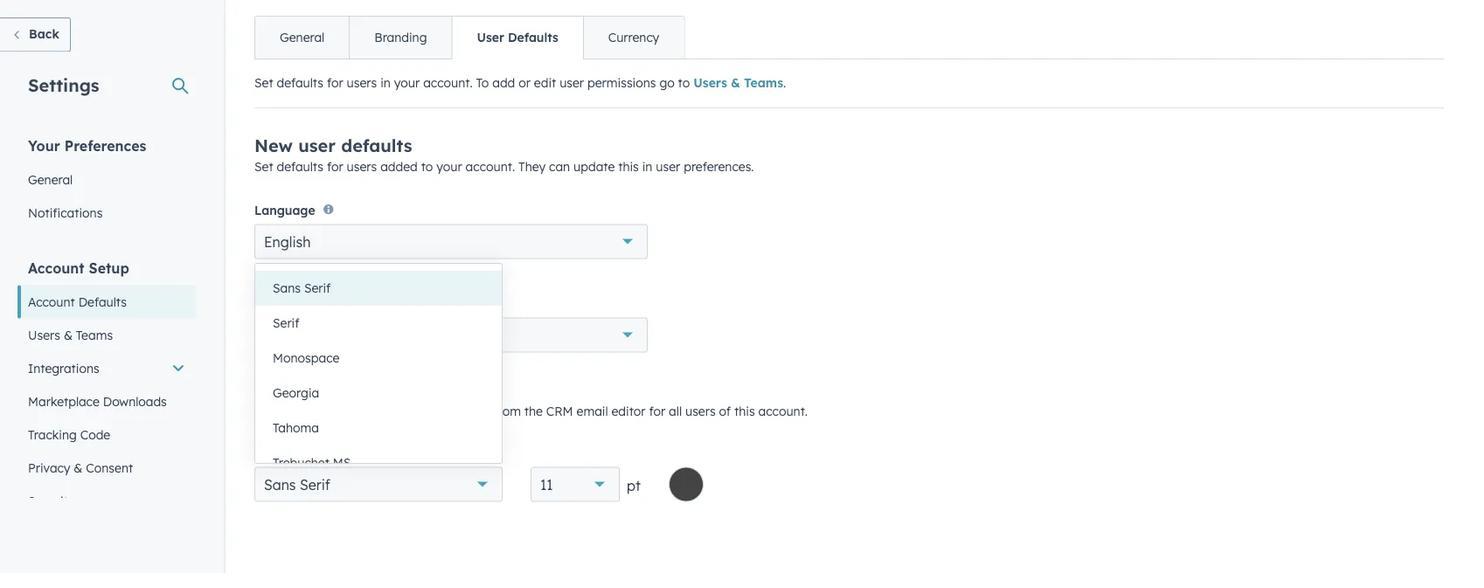 Task type: describe. For each thing, give the bounding box(es) containing it.
general for branding
[[280, 30, 325, 45]]

format
[[364, 281, 406, 296]]

user defaults link
[[452, 17, 583, 59]]

teams inside account setup element
[[76, 327, 113, 343]]

united states button
[[254, 318, 648, 353]]

email
[[577, 404, 608, 419]]

account setup
[[28, 259, 129, 277]]

marketplace
[[28, 394, 100, 409]]

language
[[254, 203, 315, 218]]

permissions
[[588, 76, 656, 91]]

privacy & consent
[[28, 460, 133, 476]]

tahoma
[[273, 421, 319, 436]]

navigation containing general
[[254, 16, 685, 60]]

0 horizontal spatial and
[[287, 281, 310, 296]]

0 vertical spatial users
[[694, 76, 727, 91]]

your preferences
[[28, 137, 146, 154]]

georgia
[[273, 386, 319, 401]]

your
[[28, 137, 60, 154]]

consent
[[86, 460, 133, 476]]

default
[[281, 404, 321, 419]]

users & teams
[[28, 327, 113, 343]]

back link
[[0, 17, 71, 52]]

crm
[[546, 404, 573, 419]]

1 horizontal spatial users & teams link
[[694, 76, 784, 91]]

date and number format format: 11/02/2023 and 1,234.56
[[254, 281, 423, 314]]

apply
[[346, 404, 378, 419]]

your preferences element
[[17, 136, 196, 230]]

for inside new user defaults set defaults for users added to your account. they can update this in user preferences.
[[327, 160, 343, 175]]

11/02/2023
[[298, 301, 356, 314]]

downloads
[[103, 394, 167, 409]]

add
[[492, 76, 515, 91]]

& for teams
[[64, 327, 73, 343]]

marketplace downloads link
[[17, 385, 196, 418]]

account. inside email this default will apply to outgoing emails from the crm email editor for all users of this account.
[[759, 404, 808, 419]]

email
[[254, 380, 304, 402]]

branding link
[[349, 17, 452, 59]]

preferences.
[[684, 160, 754, 175]]

2 vertical spatial defaults
[[277, 160, 324, 175]]

united states
[[264, 327, 354, 345]]

sans inside button
[[273, 281, 301, 296]]

branding
[[374, 30, 427, 45]]

security link
[[17, 485, 196, 518]]

currency
[[608, 30, 660, 45]]

edit
[[534, 76, 556, 91]]

update
[[574, 160, 615, 175]]

.
[[784, 76, 786, 91]]

sans serif button
[[254, 468, 503, 503]]

0 horizontal spatial your
[[394, 76, 420, 91]]

security
[[28, 494, 75, 509]]

they
[[519, 160, 546, 175]]

user
[[477, 30, 504, 45]]

added
[[381, 160, 418, 175]]

this inside new user defaults set defaults for users added to your account. they can update this in user preferences.
[[618, 160, 639, 175]]

user defaults
[[477, 30, 559, 45]]

0 vertical spatial for
[[327, 76, 343, 91]]

english button
[[254, 225, 648, 260]]

users inside email this default will apply to outgoing emails from the crm email editor for all users of this account.
[[686, 404, 716, 419]]

0 vertical spatial users
[[347, 76, 377, 91]]

in inside new user defaults set defaults for users added to your account. they can update this in user preferences.
[[642, 160, 653, 175]]

font
[[254, 446, 282, 461]]

defaults for user defaults
[[508, 30, 559, 45]]

united
[[264, 327, 308, 345]]

serif inside popup button
[[300, 477, 330, 494]]

of
[[719, 404, 731, 419]]

11 button
[[531, 468, 620, 503]]

english
[[264, 233, 311, 251]]

2 vertical spatial user
[[656, 160, 681, 175]]

ms
[[333, 456, 351, 471]]

can
[[549, 160, 570, 175]]

0 vertical spatial defaults
[[277, 76, 324, 91]]

users inside account setup element
[[28, 327, 60, 343]]

integrations
[[28, 361, 99, 376]]

pt
[[627, 478, 641, 495]]

new user defaults set defaults for users added to your account. they can update this in user preferences.
[[254, 135, 754, 175]]

set defaults for users in your account. to add or edit user permissions go to users & teams .
[[254, 76, 786, 91]]

currency link
[[583, 17, 684, 59]]

account setup element
[[17, 258, 196, 518]]

back
[[29, 26, 59, 42]]

account. inside new user defaults set defaults for users added to your account. they can update this in user preferences.
[[466, 160, 515, 175]]

privacy & consent link
[[17, 452, 196, 485]]

11
[[540, 477, 553, 494]]

sans serif button
[[255, 272, 502, 306]]

1 set from the top
[[254, 76, 273, 91]]

trebuchet ms button
[[255, 446, 502, 481]]

monospace button
[[255, 341, 502, 376]]

0 vertical spatial in
[[381, 76, 391, 91]]



Task type: vqa. For each thing, say whether or not it's contained in the screenshot.
list box containing Sans Serif
yes



Task type: locate. For each thing, give the bounding box(es) containing it.
set inside new user defaults set defaults for users added to your account. they can update this in user preferences.
[[254, 160, 273, 175]]

and
[[287, 281, 310, 296], [359, 301, 379, 314]]

users up integrations at the left bottom
[[28, 327, 60, 343]]

account defaults
[[28, 294, 127, 310]]

to right apply
[[382, 404, 394, 419]]

0 vertical spatial to
[[678, 76, 690, 91]]

from
[[494, 404, 521, 419]]

editor
[[612, 404, 646, 419]]

&
[[731, 76, 741, 91], [64, 327, 73, 343], [74, 460, 83, 476]]

1 vertical spatial account
[[28, 294, 75, 310]]

0 vertical spatial teams
[[744, 76, 784, 91]]

users down branding link
[[347, 76, 377, 91]]

account. left they
[[466, 160, 515, 175]]

user right new
[[298, 135, 336, 157]]

serif down 'format:'
[[273, 316, 300, 331]]

to inside new user defaults set defaults for users added to your account. they can update this in user preferences.
[[421, 160, 433, 175]]

users left of
[[686, 404, 716, 419]]

users
[[694, 76, 727, 91], [28, 327, 60, 343]]

1 horizontal spatial general
[[280, 30, 325, 45]]

to inside email this default will apply to outgoing emails from the crm email editor for all users of this account.
[[382, 404, 394, 419]]

tracking
[[28, 427, 77, 442]]

1 vertical spatial sans serif
[[264, 477, 330, 494]]

1 vertical spatial account.
[[466, 160, 515, 175]]

sans serif down trebuchet
[[264, 477, 330, 494]]

for inside email this default will apply to outgoing emails from the crm email editor for all users of this account.
[[649, 404, 666, 419]]

account up the account defaults
[[28, 259, 84, 277]]

1 vertical spatial general link
[[17, 163, 196, 196]]

email this default will apply to outgoing emails from the crm email editor for all users of this account.
[[254, 380, 808, 419]]

2 set from the top
[[254, 160, 273, 175]]

account defaults link
[[17, 286, 196, 319]]

user right edit
[[560, 76, 584, 91]]

2 vertical spatial to
[[382, 404, 394, 419]]

0 vertical spatial account
[[28, 259, 84, 277]]

number
[[314, 281, 360, 296]]

1 vertical spatial to
[[421, 160, 433, 175]]

0 vertical spatial sans
[[273, 281, 301, 296]]

sans inside popup button
[[264, 477, 296, 494]]

this right update
[[618, 160, 639, 175]]

to
[[678, 76, 690, 91], [421, 160, 433, 175], [382, 404, 394, 419]]

notifications
[[28, 205, 103, 220]]

georgia button
[[255, 376, 502, 411]]

account. left to
[[423, 76, 473, 91]]

outgoing
[[397, 404, 449, 419]]

all
[[669, 404, 682, 419]]

set
[[254, 76, 273, 91], [254, 160, 273, 175]]

the
[[525, 404, 543, 419]]

1 vertical spatial sans
[[264, 477, 296, 494]]

integrations button
[[17, 352, 196, 385]]

0 vertical spatial your
[[394, 76, 420, 91]]

sans serif inside popup button
[[264, 477, 330, 494]]

user left preferences.
[[656, 160, 681, 175]]

1 horizontal spatial general link
[[255, 17, 349, 59]]

1 vertical spatial users
[[28, 327, 60, 343]]

trebuchet
[[273, 456, 330, 471]]

1 horizontal spatial to
[[421, 160, 433, 175]]

0 vertical spatial users & teams link
[[694, 76, 784, 91]]

navigation
[[254, 16, 685, 60]]

0 vertical spatial &
[[731, 76, 741, 91]]

sans
[[273, 281, 301, 296], [264, 477, 296, 494]]

account up users & teams
[[28, 294, 75, 310]]

tahoma button
[[255, 411, 502, 446]]

1 vertical spatial users
[[347, 160, 377, 175]]

serif up 11/02/2023
[[304, 281, 331, 296]]

trebuchet ms
[[273, 456, 351, 471]]

0 vertical spatial defaults
[[508, 30, 559, 45]]

defaults down setup
[[78, 294, 127, 310]]

users & teams link down the account defaults
[[17, 319, 196, 352]]

your
[[394, 76, 420, 91], [437, 160, 462, 175]]

0 vertical spatial set
[[254, 76, 273, 91]]

1 account from the top
[[28, 259, 84, 277]]

0 horizontal spatial defaults
[[78, 294, 127, 310]]

sans serif inside button
[[273, 281, 331, 296]]

account inside account defaults link
[[28, 294, 75, 310]]

general link for notifications
[[17, 163, 196, 196]]

settings
[[28, 74, 99, 96]]

in down branding link
[[381, 76, 391, 91]]

account for account setup
[[28, 259, 84, 277]]

sans serif up 11/02/2023
[[273, 281, 331, 296]]

0 vertical spatial general
[[280, 30, 325, 45]]

serif button
[[255, 306, 502, 341]]

1 vertical spatial &
[[64, 327, 73, 343]]

1 vertical spatial users & teams link
[[17, 319, 196, 352]]

1,234.56
[[382, 301, 423, 314]]

0 vertical spatial account.
[[423, 76, 473, 91]]

2 vertical spatial &
[[74, 460, 83, 476]]

1 vertical spatial and
[[359, 301, 379, 314]]

emails
[[453, 404, 490, 419]]

0 horizontal spatial in
[[381, 76, 391, 91]]

0 horizontal spatial to
[[382, 404, 394, 419]]

date
[[254, 281, 283, 296]]

list box
[[255, 265, 502, 481]]

teams
[[744, 76, 784, 91], [76, 327, 113, 343]]

users inside new user defaults set defaults for users added to your account. they can update this in user preferences.
[[347, 160, 377, 175]]

in right update
[[642, 160, 653, 175]]

0 vertical spatial user
[[560, 76, 584, 91]]

0 vertical spatial general link
[[255, 17, 349, 59]]

0 horizontal spatial &
[[64, 327, 73, 343]]

1 horizontal spatial teams
[[744, 76, 784, 91]]

1 horizontal spatial your
[[437, 160, 462, 175]]

1 horizontal spatial in
[[642, 160, 653, 175]]

code
[[80, 427, 110, 442]]

and right date
[[287, 281, 310, 296]]

2 vertical spatial users
[[686, 404, 716, 419]]

2 vertical spatial for
[[649, 404, 666, 419]]

or
[[519, 76, 531, 91]]

users left the added
[[347, 160, 377, 175]]

set down new
[[254, 160, 273, 175]]

monospace
[[273, 351, 340, 366]]

0 horizontal spatial users & teams link
[[17, 319, 196, 352]]

set up new
[[254, 76, 273, 91]]

& for consent
[[74, 460, 83, 476]]

list box containing sans serif
[[255, 265, 502, 481]]

general for notifications
[[28, 172, 73, 187]]

to right the added
[[421, 160, 433, 175]]

0 horizontal spatial this
[[618, 160, 639, 175]]

general
[[280, 30, 325, 45], [28, 172, 73, 187]]

tracking code
[[28, 427, 110, 442]]

0 vertical spatial serif
[[304, 281, 331, 296]]

0 horizontal spatial users
[[28, 327, 60, 343]]

this inside email this default will apply to outgoing emails from the crm email editor for all users of this account.
[[735, 404, 755, 419]]

notifications link
[[17, 196, 196, 230]]

your down branding link
[[394, 76, 420, 91]]

2 vertical spatial account.
[[759, 404, 808, 419]]

1 vertical spatial defaults
[[341, 135, 412, 157]]

users
[[347, 76, 377, 91], [347, 160, 377, 175], [686, 404, 716, 419]]

to
[[476, 76, 489, 91]]

defaults inside account setup element
[[78, 294, 127, 310]]

1 vertical spatial your
[[437, 160, 462, 175]]

defaults up the added
[[341, 135, 412, 157]]

users right go
[[694, 76, 727, 91]]

will
[[325, 404, 343, 419]]

defaults right user at top
[[508, 30, 559, 45]]

1 horizontal spatial user
[[560, 76, 584, 91]]

1 vertical spatial serif
[[273, 316, 300, 331]]

1 vertical spatial set
[[254, 160, 273, 175]]

1 horizontal spatial defaults
[[508, 30, 559, 45]]

tracking code link
[[17, 418, 196, 452]]

0 horizontal spatial general
[[28, 172, 73, 187]]

1 vertical spatial in
[[642, 160, 653, 175]]

2 vertical spatial serif
[[300, 477, 330, 494]]

1 vertical spatial teams
[[76, 327, 113, 343]]

go
[[660, 76, 675, 91]]

1 vertical spatial this
[[735, 404, 755, 419]]

0 vertical spatial and
[[287, 281, 310, 296]]

1 horizontal spatial &
[[74, 460, 83, 476]]

0 vertical spatial this
[[618, 160, 639, 175]]

0 vertical spatial sans serif
[[273, 281, 331, 296]]

users & teams link
[[694, 76, 784, 91], [17, 319, 196, 352]]

this
[[254, 404, 277, 419]]

defaults up new
[[277, 76, 324, 91]]

account for account defaults
[[28, 294, 75, 310]]

1 vertical spatial user
[[298, 135, 336, 157]]

1 vertical spatial for
[[327, 160, 343, 175]]

general link for branding
[[255, 17, 349, 59]]

your inside new user defaults set defaults for users added to your account. they can update this in user preferences.
[[437, 160, 462, 175]]

0 horizontal spatial teams
[[76, 327, 113, 343]]

sans down trebuchet
[[264, 477, 296, 494]]

1 horizontal spatial users
[[694, 76, 727, 91]]

states
[[312, 327, 354, 345]]

preferences
[[64, 137, 146, 154]]

this right of
[[735, 404, 755, 419]]

account
[[28, 259, 84, 277], [28, 294, 75, 310]]

& left "."
[[731, 76, 741, 91]]

1 horizontal spatial and
[[359, 301, 379, 314]]

defaults down new
[[277, 160, 324, 175]]

& right privacy
[[74, 460, 83, 476]]

marketplace downloads
[[28, 394, 167, 409]]

serif down "trebuchet ms"
[[300, 477, 330, 494]]

sans up 'format:'
[[273, 281, 301, 296]]

0 horizontal spatial general link
[[17, 163, 196, 196]]

setup
[[89, 259, 129, 277]]

to right go
[[678, 76, 690, 91]]

user
[[560, 76, 584, 91], [298, 135, 336, 157], [656, 160, 681, 175]]

0 horizontal spatial user
[[298, 135, 336, 157]]

2 horizontal spatial to
[[678, 76, 690, 91]]

2 account from the top
[[28, 294, 75, 310]]

general inside your preferences element
[[28, 172, 73, 187]]

2 horizontal spatial user
[[656, 160, 681, 175]]

and down "format"
[[359, 301, 379, 314]]

new
[[254, 135, 293, 157]]

account. right of
[[759, 404, 808, 419]]

users & teams link right go
[[694, 76, 784, 91]]

format:
[[254, 301, 295, 314]]

privacy
[[28, 460, 70, 476]]

defaults
[[508, 30, 559, 45], [78, 294, 127, 310]]

1 vertical spatial general
[[28, 172, 73, 187]]

1 vertical spatial defaults
[[78, 294, 127, 310]]

1 horizontal spatial this
[[735, 404, 755, 419]]

for
[[327, 76, 343, 91], [327, 160, 343, 175], [649, 404, 666, 419]]

account.
[[423, 76, 473, 91], [466, 160, 515, 175], [759, 404, 808, 419]]

defaults for account defaults
[[78, 294, 127, 310]]

your right the added
[[437, 160, 462, 175]]

& up integrations at the left bottom
[[64, 327, 73, 343]]

2 horizontal spatial &
[[731, 76, 741, 91]]



